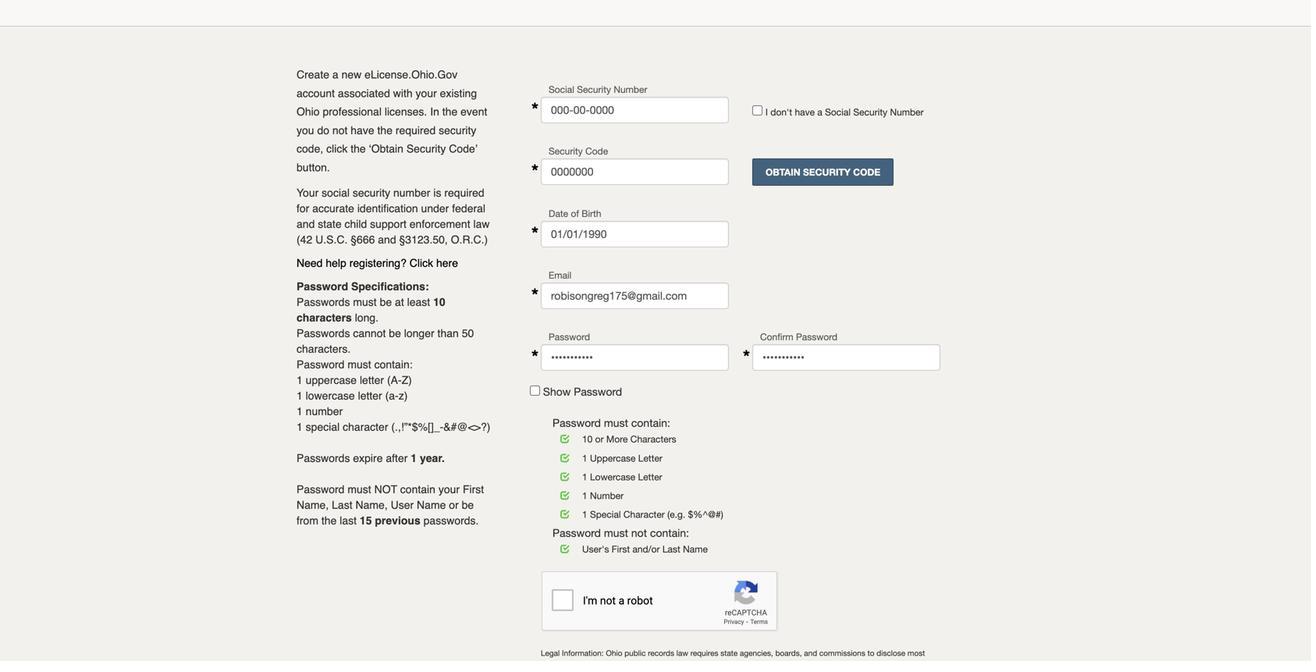 Task type: describe. For each thing, give the bounding box(es) containing it.
15
[[360, 514, 372, 527]]

and/or
[[633, 544, 660, 555]]

(.,!"*$%[]_-
[[392, 421, 444, 433]]

check image
[[561, 434, 583, 444]]

2 name, from the left
[[356, 499, 388, 511]]

accurate
[[313, 202, 354, 215]]

50
[[462, 327, 474, 340]]

from
[[297, 514, 319, 527]]

password must not contain your first name, last name, user name or                                  be from the last
[[297, 483, 484, 527]]

i
[[766, 107, 768, 118]]

1 vertical spatial a
[[818, 107, 823, 118]]

code'
[[449, 143, 478, 155]]

check image for 1 lowercase letter
[[561, 472, 583, 481]]

check image for 1 number
[[561, 491, 583, 500]]

1 vertical spatial contain:
[[632, 417, 671, 430]]

letter for 1 lowercase letter
[[638, 472, 663, 483]]

least
[[407, 296, 430, 308]]

2 vertical spatial number
[[590, 490, 624, 501]]

be inside long. passwords cannot be longer than 50 characters. password must contain: 1 uppercase letter (a-z) 1 lowercase letter (a-z) 1 number 1 special character (.,!"*$%[]_-&#@<>?)
[[389, 327, 401, 340]]

be inside "password must not contain your first name, last name, user name or                                  be from the last"
[[462, 499, 474, 511]]

1 vertical spatial number
[[891, 107, 924, 118]]

at
[[395, 296, 404, 308]]

and down 'information:'
[[583, 660, 596, 661]]

requires
[[691, 649, 719, 658]]

the right in on the top
[[443, 105, 458, 118]]

1 horizontal spatial first
[[612, 544, 630, 555]]

user
[[391, 499, 414, 511]]

identification
[[358, 202, 418, 215]]

ohio inside create a new elicense.ohio.gov account associated with your existing ohio professional licenses. in the event you do not have the required security code, click the 'obtain security code' button.
[[297, 105, 320, 118]]

agencies,
[[740, 649, 774, 658]]

click
[[410, 257, 433, 269]]

z)
[[399, 390, 408, 402]]

your inside "password must not contain your first name, last name, user name or                                  be from the last"
[[439, 483, 460, 496]]

password must not contain:
[[553, 527, 690, 539]]

year.
[[420, 452, 445, 464]]

10 for 10 characters
[[433, 296, 446, 308]]

&#@<>?)
[[444, 421, 491, 433]]

contain: inside long. passwords cannot be longer than 50 characters. password must contain: 1 uppercase letter (a-z) 1 lowercase letter (a-z) 1 number 1 special character (.,!"*$%[]_-&#@<>?)
[[375, 358, 413, 371]]

create
[[297, 68, 330, 81]]

code,
[[297, 143, 323, 155]]

lowercase
[[306, 390, 355, 402]]

2 vertical spatial contain:
[[651, 527, 690, 539]]

password up show password
[[549, 332, 590, 343]]

therefore,
[[729, 660, 764, 661]]

characters.
[[297, 343, 351, 355]]

federal
[[452, 202, 486, 215]]

§666
[[351, 233, 375, 246]]

Date of Birth text field
[[541, 221, 729, 248]]

for
[[297, 202, 310, 215]]

check image for user's first and/or last name
[[561, 544, 583, 554]]

social
[[322, 186, 350, 199]]

Password password field
[[541, 344, 729, 371]]

characters
[[297, 311, 352, 324]]

I don't have a Social Security Number checkbox
[[753, 105, 763, 116]]

not inside create a new elicense.ohio.gov account associated with your existing ohio professional licenses. in the event you do not have the required security code, click the 'obtain security code' button.
[[333, 124, 348, 137]]

user's first and/or last name
[[583, 544, 708, 555]]

most
[[908, 649, 926, 658]]

check image for 1 special character (e.g. $%^@#)
[[561, 510, 583, 519]]

password up check icon
[[553, 417, 601, 430]]

show password
[[540, 385, 623, 398]]

and up (42
[[297, 218, 315, 230]]

letter for 1 uppercase letter
[[639, 453, 663, 464]]

required inside create a new elicense.ohio.gov account associated with your existing ohio professional licenses. in the event you do not have the required security code, click the 'obtain security code' button.
[[396, 124, 436, 137]]

§3123.50,
[[399, 233, 448, 246]]

legal information: ohio public records law requires state agencies, boards, and commissions to disclose most documents and records, including electronic records.  therefore, information submitted through this web site ma
[[541, 649, 940, 661]]

security inside create a new elicense.ohio.gov account associated with your existing ohio professional licenses. in the event you do not have the required security code, click the 'obtain security code' button.
[[407, 143, 446, 155]]

10 characters
[[297, 296, 446, 324]]

1 horizontal spatial not
[[632, 527, 647, 539]]

$%^@#)
[[688, 509, 724, 520]]

i don't have a social security number
[[766, 107, 924, 118]]

first inside "password must not contain your first name, last name, user name or                                  be from the last"
[[463, 483, 484, 496]]

(42
[[297, 233, 313, 246]]

existing
[[440, 87, 477, 99]]

associated
[[338, 87, 390, 99]]

ohio inside legal information: ohio public records law requires state agencies, boards, and commissions to disclose most documents and records, including electronic records.  therefore, information submitted through this web site ma
[[606, 649, 623, 658]]

date
[[549, 208, 569, 219]]

create a new elicense.ohio.gov account associated with your existing ohio professional licenses. in the event you do not have the required security code, click the 'obtain security code' button.
[[297, 68, 488, 174]]

lowercase
[[590, 472, 636, 483]]

registering?
[[350, 257, 407, 269]]

cannot
[[353, 327, 386, 340]]

submitted
[[808, 660, 843, 661]]

3 passwords from the top
[[297, 452, 350, 464]]

0 vertical spatial letter
[[360, 374, 384, 386]]

Confirm Password password field
[[753, 344, 941, 371]]

(a-
[[385, 390, 399, 402]]

security code
[[549, 146, 609, 157]]

passwords.
[[424, 514, 479, 527]]

help
[[326, 257, 347, 269]]

15 previous passwords.
[[360, 514, 479, 527]]

of
[[571, 208, 579, 219]]

0 vertical spatial number
[[614, 84, 648, 95]]

confirm password
[[761, 332, 838, 343]]

more
[[607, 434, 628, 445]]

this
[[874, 660, 887, 661]]

click
[[327, 143, 348, 155]]

email
[[549, 270, 572, 281]]

character
[[624, 509, 665, 520]]

support
[[370, 218, 407, 230]]

1 name, from the left
[[297, 499, 329, 511]]

password up 'password must contain:'
[[574, 385, 623, 398]]

required inside 'your social security number is required for accurate identification under federal and state child support enforcement law (42 u.s.c. §666 and §3123.50, o.r.c.)'
[[445, 186, 485, 199]]

1 vertical spatial last
[[663, 544, 681, 555]]

need help registering? click here
[[297, 257, 458, 269]]

state inside 'your social security number is required for accurate identification under federal and state child support enforcement law (42 u.s.c. §666 and §3123.50, o.r.c.)'
[[318, 218, 342, 230]]

specifications:
[[351, 280, 429, 293]]

1 uppercase letter
[[583, 453, 663, 464]]

passwords inside password specifications: passwords must be at least
[[297, 296, 350, 308]]

0 vertical spatial or
[[596, 434, 604, 445]]

public
[[625, 649, 646, 658]]

must inside password specifications: passwords must be at least
[[353, 296, 377, 308]]



Task type: vqa. For each thing, say whether or not it's contained in the screenshot.
not
yes



Task type: locate. For each thing, give the bounding box(es) containing it.
last right 'and/or'
[[663, 544, 681, 555]]

expire
[[353, 452, 383, 464]]

passwords up characters.
[[297, 327, 350, 340]]

security inside create a new elicense.ohio.gov account associated with your existing ohio professional licenses. in the event you do not have the required security code, click the 'obtain security code' button.
[[439, 124, 477, 137]]

1 vertical spatial number
[[306, 405, 343, 418]]

licenses.
[[385, 105, 427, 118]]

1
[[297, 374, 303, 386], [297, 390, 303, 402], [297, 405, 303, 418], [297, 421, 303, 433], [411, 452, 417, 464], [583, 453, 588, 464], [583, 472, 588, 483], [583, 490, 588, 501], [583, 509, 588, 520]]

special
[[306, 421, 340, 433]]

0 horizontal spatial name
[[417, 499, 446, 511]]

records,
[[598, 660, 626, 661]]

must up more
[[604, 417, 629, 430]]

first up passwords.
[[463, 483, 484, 496]]

documents
[[541, 660, 580, 661]]

state up records.
[[721, 649, 738, 658]]

letter left (a- in the left bottom of the page
[[358, 390, 382, 402]]

10 down 'password must contain:'
[[583, 434, 593, 445]]

0 horizontal spatial first
[[463, 483, 484, 496]]

social
[[549, 84, 575, 95], [826, 107, 851, 118]]

10 or more characters
[[583, 434, 677, 445]]

1 vertical spatial required
[[445, 186, 485, 199]]

button.
[[297, 161, 330, 174]]

1 horizontal spatial security
[[439, 124, 477, 137]]

number inside 'your social security number is required for accurate identification under federal and state child support enforcement law (42 u.s.c. §666 and §3123.50, o.r.c.)'
[[394, 186, 431, 199]]

social up security code
[[549, 84, 575, 95]]

check image down password must not contain:
[[561, 544, 583, 554]]

have down professional
[[351, 124, 375, 137]]

don't
[[771, 107, 793, 118]]

you
[[297, 124, 314, 137]]

have inside create a new elicense.ohio.gov account associated with your existing ohio professional licenses. in the event you do not have the required security code, click the 'obtain security code' button.
[[351, 124, 375, 137]]

date of birth
[[549, 208, 602, 219]]

last
[[332, 499, 353, 511], [663, 544, 681, 555]]

0 horizontal spatial law
[[474, 218, 490, 230]]

1 vertical spatial letter
[[638, 472, 663, 483]]

2 letter from the top
[[638, 472, 663, 483]]

1 check image from the top
[[561, 453, 583, 463]]

to
[[868, 649, 875, 658]]

name down $%^@#)
[[683, 544, 708, 555]]

the inside "password must not contain your first name, last name, user name or                                  be from the last"
[[322, 514, 337, 527]]

number inside long. passwords cannot be longer than 50 characters. password must contain: 1 uppercase letter (a-z) 1 lowercase letter (a-z) 1 number 1 special character (.,!"*$%[]_-&#@<>?)
[[306, 405, 343, 418]]

must for password must not contain your first name, last name, user name or                                  be from the last
[[348, 483, 371, 496]]

must
[[353, 296, 377, 308], [348, 358, 371, 371], [604, 417, 629, 430], [348, 483, 371, 496], [604, 527, 629, 539]]

not right do
[[333, 124, 348, 137]]

password up confirm password password field
[[797, 332, 838, 343]]

0 horizontal spatial last
[[332, 499, 353, 511]]

or inside "password must not contain your first name, last name, user name or                                  be from the last"
[[449, 499, 459, 511]]

contain: up "characters"
[[632, 417, 671, 430]]

1 vertical spatial not
[[632, 527, 647, 539]]

password must contain:
[[553, 417, 671, 430]]

name up 15 previous passwords.
[[417, 499, 446, 511]]

1 vertical spatial first
[[612, 544, 630, 555]]

user's
[[583, 544, 609, 555]]

0 vertical spatial state
[[318, 218, 342, 230]]

required up federal on the left top of page
[[445, 186, 485, 199]]

(a-
[[387, 374, 402, 386]]

name,
[[297, 499, 329, 511], [356, 499, 388, 511]]

1 vertical spatial state
[[721, 649, 738, 658]]

number left is
[[394, 186, 431, 199]]

None button
[[753, 159, 894, 186]]

birth
[[582, 208, 602, 219]]

10 right least
[[433, 296, 446, 308]]

security up identification
[[353, 186, 391, 199]]

legal
[[541, 649, 560, 658]]

1 vertical spatial passwords
[[297, 327, 350, 340]]

first down password must not contain:
[[612, 544, 630, 555]]

long.
[[355, 311, 379, 324]]

0 vertical spatial last
[[332, 499, 353, 511]]

state inside legal information: ohio public records law requires state agencies, boards, and commissions to disclose most documents and records, including electronic records.  therefore, information submitted through this web site ma
[[721, 649, 738, 658]]

a left 'new'
[[333, 68, 339, 81]]

2 passwords from the top
[[297, 327, 350, 340]]

0 horizontal spatial security
[[353, 186, 391, 199]]

0 vertical spatial ohio
[[297, 105, 320, 118]]

contain: up (a- at the left of the page
[[375, 358, 413, 371]]

0 horizontal spatial your
[[416, 87, 437, 99]]

0 horizontal spatial ohio
[[297, 105, 320, 118]]

0 vertical spatial 10
[[433, 296, 446, 308]]

contain
[[400, 483, 436, 496]]

your social security number is required for accurate identification under federal and state child support enforcement law (42 u.s.c. §666 and §3123.50, o.r.c.)
[[297, 186, 490, 246]]

o.r.c.)
[[451, 233, 488, 246]]

check image down check icon
[[561, 453, 583, 463]]

1 horizontal spatial state
[[721, 649, 738, 658]]

1 horizontal spatial last
[[663, 544, 681, 555]]

letter
[[639, 453, 663, 464], [638, 472, 663, 483]]

1 horizontal spatial required
[[445, 186, 485, 199]]

ohio up 'records,'
[[606, 649, 623, 658]]

0 vertical spatial security
[[439, 124, 477, 137]]

the
[[443, 105, 458, 118], [378, 124, 393, 137], [351, 143, 366, 155], [322, 514, 337, 527]]

letter left (a- at the left of the page
[[360, 374, 384, 386]]

3 check image from the top
[[561, 491, 583, 500]]

the left last
[[322, 514, 337, 527]]

0 horizontal spatial social
[[549, 84, 575, 95]]

check image up 1 number
[[561, 472, 583, 481]]

0 horizontal spatial 10
[[433, 296, 446, 308]]

0 vertical spatial not
[[333, 124, 348, 137]]

including
[[629, 660, 660, 661]]

contain:
[[375, 358, 413, 371], [632, 417, 671, 430], [651, 527, 690, 539]]

required down licenses.
[[396, 124, 436, 137]]

must up long.
[[353, 296, 377, 308]]

previous
[[375, 514, 421, 527]]

or up passwords.
[[449, 499, 459, 511]]

0 vertical spatial your
[[416, 87, 437, 99]]

event
[[461, 105, 488, 118]]

passwords
[[297, 296, 350, 308], [297, 327, 350, 340], [297, 452, 350, 464]]

last
[[340, 514, 357, 527]]

after
[[386, 452, 408, 464]]

check image left special
[[561, 510, 583, 519]]

Email text field
[[541, 283, 729, 309]]

password inside long. passwords cannot be longer than 50 characters. password must contain: 1 uppercase letter (a-z) 1 lowercase letter (a-z) 1 number 1 special character (.,!"*$%[]_-&#@<>?)
[[297, 358, 345, 371]]

your up in on the top
[[416, 87, 437, 99]]

0 horizontal spatial number
[[306, 405, 343, 418]]

your
[[297, 186, 319, 199]]

last up last
[[332, 499, 353, 511]]

1 vertical spatial have
[[351, 124, 375, 137]]

0 vertical spatial have
[[795, 107, 815, 118]]

the right click
[[351, 143, 366, 155]]

0 horizontal spatial required
[[396, 124, 436, 137]]

1 horizontal spatial or
[[596, 434, 604, 445]]

None checkbox
[[530, 386, 540, 396]]

must for password must not contain:
[[604, 527, 629, 539]]

do
[[317, 124, 330, 137]]

social security number
[[549, 84, 648, 95]]

1 vertical spatial your
[[439, 483, 460, 496]]

uppercase
[[306, 374, 357, 386]]

must left not
[[348, 483, 371, 496]]

(e.g.
[[668, 509, 686, 520]]

professional
[[323, 105, 382, 118]]

0 vertical spatial first
[[463, 483, 484, 496]]

records
[[648, 649, 675, 658]]

password up from
[[297, 483, 345, 496]]

password specifications: passwords must be at least
[[297, 280, 433, 308]]

in
[[430, 105, 440, 118]]

1 vertical spatial security
[[353, 186, 391, 199]]

a inside create a new elicense.ohio.gov account associated with your existing ohio professional licenses. in the event you do not have the required security code, click the 'obtain security code' button.
[[333, 68, 339, 81]]

check image
[[561, 453, 583, 463], [561, 472, 583, 481], [561, 491, 583, 500], [561, 510, 583, 519], [561, 544, 583, 554]]

a right don't
[[818, 107, 823, 118]]

be left the longer
[[389, 327, 401, 340]]

law up the o.r.c.)
[[474, 218, 490, 230]]

must inside long. passwords cannot be longer than 50 characters. password must contain: 1 uppercase letter (a-z) 1 lowercase letter (a-z) 1 number 1 special character (.,!"*$%[]_-&#@<>?)
[[348, 358, 371, 371]]

new
[[342, 68, 362, 81]]

'obtain
[[369, 143, 404, 155]]

and down support on the top left of page
[[378, 233, 396, 246]]

0 vertical spatial passwords
[[297, 296, 350, 308]]

your inside create a new elicense.ohio.gov account associated with your existing ohio professional licenses. in the event you do not have the required security code, click the 'obtain security code' button.
[[416, 87, 437, 99]]

have right don't
[[795, 107, 815, 118]]

must for password must contain:
[[604, 417, 629, 430]]

disclose
[[877, 649, 906, 658]]

0 horizontal spatial have
[[351, 124, 375, 137]]

longer
[[404, 327, 435, 340]]

ohio
[[297, 105, 320, 118], [606, 649, 623, 658]]

1 horizontal spatial a
[[818, 107, 823, 118]]

passwords up the 'characters'
[[297, 296, 350, 308]]

show
[[543, 385, 571, 398]]

boards,
[[776, 649, 802, 658]]

0 vertical spatial law
[[474, 218, 490, 230]]

name inside "password must not contain your first name, last name, user name or                                  be from the last"
[[417, 499, 446, 511]]

10 for 10 or more characters
[[583, 434, 593, 445]]

password down "need"
[[297, 280, 348, 293]]

0 vertical spatial letter
[[639, 453, 663, 464]]

1 lowercase letter
[[583, 472, 663, 483]]

have
[[795, 107, 815, 118], [351, 124, 375, 137]]

law up "electronic"
[[677, 649, 689, 658]]

0 horizontal spatial state
[[318, 218, 342, 230]]

or left more
[[596, 434, 604, 445]]

1 vertical spatial 10
[[583, 434, 593, 445]]

ohio up you
[[297, 105, 320, 118]]

and up submitted
[[805, 649, 818, 658]]

uppercase
[[590, 453, 636, 464]]

1 horizontal spatial name,
[[356, 499, 388, 511]]

must down special
[[604, 527, 629, 539]]

must inside "password must not contain your first name, last name, user name or                                  be from the last"
[[348, 483, 371, 496]]

password up user's
[[553, 527, 601, 539]]

0 vertical spatial be
[[380, 296, 392, 308]]

passwords down special
[[297, 452, 350, 464]]

enforcement
[[410, 218, 471, 230]]

1 horizontal spatial name
[[683, 544, 708, 555]]

check image for 1 uppercase letter
[[561, 453, 583, 463]]

0 vertical spatial number
[[394, 186, 431, 199]]

Security Code text field
[[541, 159, 729, 185]]

be inside password specifications: passwords must be at least
[[380, 296, 392, 308]]

character
[[343, 421, 389, 433]]

code
[[586, 146, 609, 157]]

0 horizontal spatial a
[[333, 68, 339, 81]]

0 horizontal spatial not
[[333, 124, 348, 137]]

name, up 15
[[356, 499, 388, 511]]

1 passwords from the top
[[297, 296, 350, 308]]

number up special
[[306, 405, 343, 418]]

0 vertical spatial required
[[396, 124, 436, 137]]

1 vertical spatial be
[[389, 327, 401, 340]]

1 vertical spatial law
[[677, 649, 689, 658]]

0 vertical spatial contain:
[[375, 358, 413, 371]]

number
[[614, 84, 648, 95], [891, 107, 924, 118], [590, 490, 624, 501]]

4 check image from the top
[[561, 510, 583, 519]]

1 vertical spatial letter
[[358, 390, 382, 402]]

security inside 'your social security number is required for accurate identification under federal and state child support enforcement law (42 u.s.c. §666 and §3123.50, o.r.c.)'
[[353, 186, 391, 199]]

law
[[474, 218, 490, 230], [677, 649, 689, 658]]

2 vertical spatial passwords
[[297, 452, 350, 464]]

under
[[421, 202, 449, 215]]

through
[[845, 660, 872, 661]]

u.s.c.
[[316, 233, 348, 246]]

1 vertical spatial or
[[449, 499, 459, 511]]

last inside "password must not contain your first name, last name, user name or                                  be from the last"
[[332, 499, 353, 511]]

account
[[297, 87, 335, 99]]

must up uppercase
[[348, 358, 371, 371]]

social right don't
[[826, 107, 851, 118]]

records.
[[698, 660, 727, 661]]

contain: down (e.g.
[[651, 527, 690, 539]]

characters
[[631, 434, 677, 445]]

commissions
[[820, 649, 866, 658]]

letter down "characters"
[[639, 453, 663, 464]]

0 horizontal spatial name,
[[297, 499, 329, 511]]

security up code'
[[439, 124, 477, 137]]

2 check image from the top
[[561, 472, 583, 481]]

name, up from
[[297, 499, 329, 511]]

1 horizontal spatial social
[[826, 107, 851, 118]]

passwords expire after 1 year.
[[297, 452, 445, 464]]

1 horizontal spatial have
[[795, 107, 815, 118]]

0 vertical spatial name
[[417, 499, 446, 511]]

information:
[[562, 649, 604, 658]]

password down characters.
[[297, 358, 345, 371]]

2 vertical spatial be
[[462, 499, 474, 511]]

password inside password specifications: passwords must be at least
[[297, 280, 348, 293]]

security
[[577, 84, 611, 95], [854, 107, 888, 118], [407, 143, 446, 155], [549, 146, 583, 157]]

1 vertical spatial ohio
[[606, 649, 623, 658]]

child
[[345, 218, 367, 230]]

check image down 1 lowercase letter
[[561, 491, 583, 500]]

passwords inside long. passwords cannot be longer than 50 characters. password must contain: 1 uppercase letter (a-z) 1 lowercase letter (a-z) 1 number 1 special character (.,!"*$%[]_-&#@<>?)
[[297, 327, 350, 340]]

0 vertical spatial social
[[549, 84, 575, 95]]

letter
[[360, 374, 384, 386], [358, 390, 382, 402]]

10 inside 10 characters
[[433, 296, 446, 308]]

be up passwords.
[[462, 499, 474, 511]]

need
[[297, 257, 323, 269]]

the up 'obtain
[[378, 124, 393, 137]]

password
[[297, 280, 348, 293], [549, 332, 590, 343], [797, 332, 838, 343], [297, 358, 345, 371], [574, 385, 623, 398], [553, 417, 601, 430], [297, 483, 345, 496], [553, 527, 601, 539]]

need help registering? click here link
[[297, 257, 458, 269]]

law inside legal information: ohio public records law requires state agencies, boards, and commissions to disclose most documents and records, including electronic records.  therefore, information submitted through this web site ma
[[677, 649, 689, 658]]

site
[[906, 660, 918, 661]]

1 vertical spatial name
[[683, 544, 708, 555]]

1 special character (e.g. $%^@#)
[[583, 509, 724, 520]]

your right 'contain' on the bottom left of the page
[[439, 483, 460, 496]]

state up u.s.c.
[[318, 218, 342, 230]]

1 horizontal spatial your
[[439, 483, 460, 496]]

1 letter from the top
[[639, 453, 663, 464]]

be left "at"
[[380, 296, 392, 308]]

your
[[416, 87, 437, 99], [439, 483, 460, 496]]

password inside "password must not contain your first name, last name, user name or                                  be from the last"
[[297, 483, 345, 496]]

elicense.ohio.gov
[[365, 68, 458, 81]]

1 number
[[583, 490, 624, 501]]

letter down 1 uppercase letter
[[638, 472, 663, 483]]

Social Security Number text field
[[541, 97, 729, 123]]

1 vertical spatial social
[[826, 107, 851, 118]]

0 horizontal spatial or
[[449, 499, 459, 511]]

1 horizontal spatial ohio
[[606, 649, 623, 658]]

1 horizontal spatial number
[[394, 186, 431, 199]]

law inside 'your social security number is required for accurate identification under federal and state child support enforcement law (42 u.s.c. §666 and §3123.50, o.r.c.)'
[[474, 218, 490, 230]]

0 vertical spatial a
[[333, 68, 339, 81]]

1 horizontal spatial law
[[677, 649, 689, 658]]

1 horizontal spatial 10
[[583, 434, 593, 445]]

not up user's first and/or last name
[[632, 527, 647, 539]]

5 check image from the top
[[561, 544, 583, 554]]



